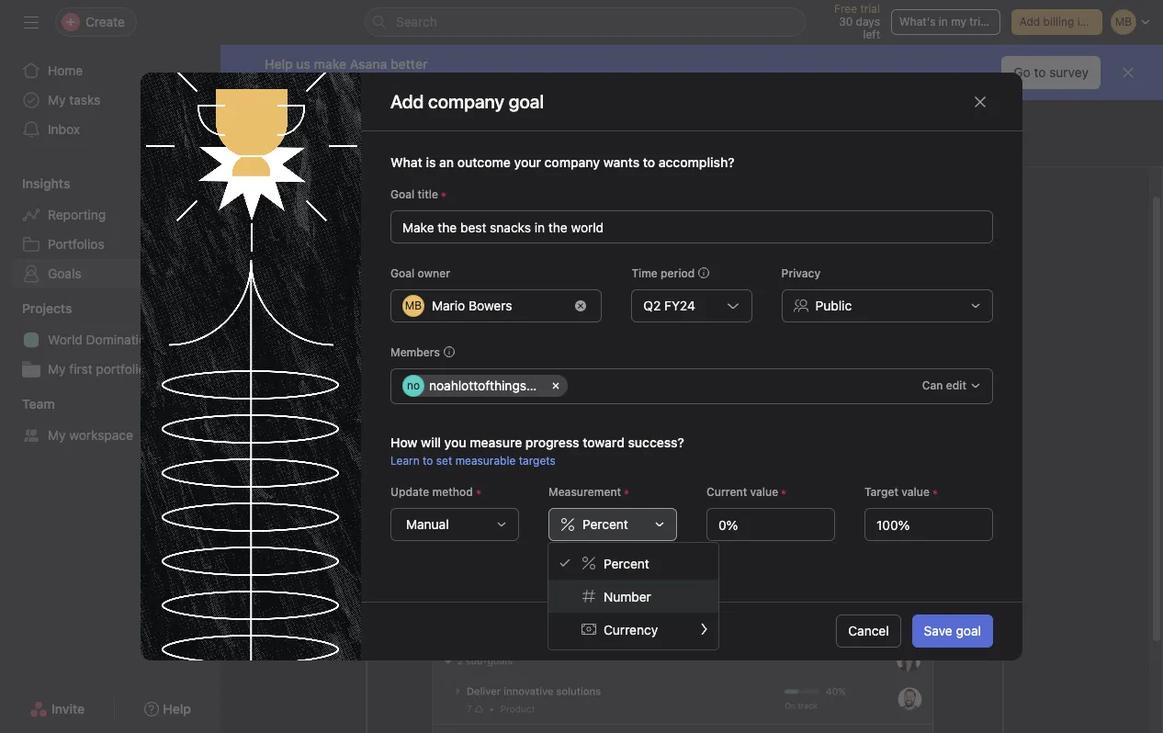 Task type: describe. For each thing, give the bounding box(es) containing it.
bowers
[[469, 298, 512, 313]]

goals for my goals
[[414, 142, 447, 157]]

goals inside add top-level goals to help teams prioritize and connect work to your organization's objectives.
[[549, 268, 585, 285]]

hide sidebar image
[[24, 15, 39, 29]]

to left "help"
[[589, 268, 602, 285]]

users.
[[645, 75, 677, 89]]

percent button
[[549, 508, 677, 541]]

percent link
[[549, 547, 719, 580]]

teams element
[[0, 388, 221, 454]]

what's
[[900, 15, 936, 28]]

current
[[707, 485, 747, 499]]

current value
[[707, 485, 779, 499]]

currency link
[[549, 613, 719, 646]]

members
[[391, 346, 440, 359]]

percent inside dropdown button
[[583, 517, 629, 532]]

home
[[48, 63, 83, 78]]

progress
[[526, 435, 580, 450]]

level
[[515, 268, 545, 285]]

my for my goals
[[392, 142, 411, 157]]

what
[[298, 75, 323, 89]]

tasks
[[69, 92, 101, 108]]

noahlottofthings@gmail.com
[[429, 378, 599, 393]]

outcome
[[458, 154, 511, 170]]

reporting link
[[11, 200, 210, 230]]

what
[[391, 154, 423, 170]]

improve
[[495, 75, 537, 89]]

domination
[[86, 332, 154, 347]]

trial?
[[970, 15, 995, 28]]

mario
[[432, 298, 465, 313]]

the
[[540, 75, 557, 89]]

reporting
[[48, 207, 106, 222]]

number link
[[549, 580, 719, 613]]

go
[[1014, 64, 1031, 80]]

an
[[439, 154, 454, 170]]

my tasks link
[[11, 85, 210, 115]]

home link
[[11, 56, 210, 85]]

save goal
[[924, 624, 982, 639]]

required image for update method
[[473, 487, 484, 498]]

work
[[832, 268, 864, 285]]

workspace
[[69, 427, 133, 443]]

team for team goals
[[301, 142, 334, 157]]

inbox link
[[11, 115, 210, 144]]

close this dialog image
[[973, 94, 988, 109]]

required image for current value
[[779, 487, 790, 498]]

what's in my trial?
[[900, 15, 995, 28]]

measurable
[[456, 454, 516, 468]]

go to survey button
[[1002, 56, 1101, 89]]

targets
[[519, 454, 556, 468]]

toward success?
[[583, 435, 685, 450]]

to right work at the top of the page
[[868, 268, 881, 285]]

measure
[[470, 435, 522, 450]]

trial
[[861, 2, 881, 16]]

make
[[314, 56, 347, 71]]

for
[[604, 75, 618, 89]]

learn to set measurable targets link
[[391, 454, 556, 468]]

add billing info button
[[1012, 9, 1103, 35]]

required image for goal title
[[438, 189, 449, 200]]

goals for team goals
[[338, 142, 370, 157]]

banner containing help us make asana better
[[221, 45, 1164, 100]]

search button
[[365, 7, 806, 37]]

to inside how will you measure progress toward success? learn to set measurable targets
[[423, 454, 433, 468]]

required image for measurement
[[622, 487, 633, 498]]

goal for goal title
[[391, 188, 415, 201]]

world
[[48, 332, 83, 347]]

q2
[[644, 298, 661, 313]]

asana
[[405, 75, 437, 89]]

remove image
[[576, 301, 587, 312]]

my for my first portfolio
[[48, 361, 66, 377]]

new
[[621, 75, 642, 89]]

fy24
[[665, 298, 696, 313]]

q2 fy24
[[644, 298, 696, 313]]

insights
[[22, 176, 70, 191]]

my workspace
[[301, 111, 421, 132]]

can edit
[[923, 379, 967, 392]]

my for my tasks
[[48, 92, 66, 108]]

portfolios
[[48, 236, 104, 252]]

to inside button
[[1035, 64, 1046, 80]]

public button
[[782, 290, 994, 323]]

global element
[[0, 45, 221, 155]]

1 vertical spatial percent
[[604, 556, 650, 571]]

add for add top-level goals to help teams prioritize and connect work to your organization's objectives.
[[456, 268, 482, 285]]

asana better
[[350, 56, 428, 71]]

invite button
[[18, 693, 97, 726]]

search
[[396, 14, 437, 29]]

goal title
[[391, 188, 438, 201]]

we
[[456, 75, 470, 89]]

dismiss image
[[1121, 65, 1136, 80]]

info
[[1078, 15, 1097, 28]]

share
[[265, 75, 295, 89]]

brought
[[326, 75, 367, 89]]

noahlottofthings@gmail.com row
[[403, 375, 914, 402]]

team for team
[[22, 396, 55, 412]]

what's in my trial? button
[[892, 9, 1001, 35]]

connect
[[774, 268, 828, 285]]

time
[[632, 267, 658, 280]]

cancel
[[849, 624, 889, 639]]

world domination link
[[11, 325, 210, 355]]

save
[[924, 624, 953, 639]]

0 vertical spatial and
[[571, 223, 608, 249]]

mb
[[405, 299, 422, 313]]

target value
[[865, 485, 930, 499]]

in
[[939, 15, 948, 28]]



Task type: locate. For each thing, give the bounding box(es) containing it.
strategic goals
[[693, 223, 837, 249]]

world domination
[[48, 332, 154, 347]]

my
[[48, 92, 66, 108], [392, 142, 411, 157], [48, 361, 66, 377], [48, 427, 66, 443]]

wants
[[604, 154, 640, 170]]

team inside dropdown button
[[22, 396, 55, 412]]

$
[[752, 481, 760, 496]]

0 vertical spatial percent
[[583, 517, 629, 532]]

2 horizontal spatial goals
[[549, 268, 585, 285]]

add company goal dialog
[[141, 73, 1023, 661]]

set
[[534, 223, 567, 249]]

update method
[[391, 485, 473, 499]]

percent
[[583, 517, 629, 532], [604, 556, 650, 571]]

percent down measurement
[[583, 517, 629, 532]]

your inside add company goal 'dialog'
[[514, 154, 541, 170]]

1 goal from the top
[[391, 188, 415, 201]]

save goal button
[[912, 615, 994, 648]]

1 horizontal spatial required image
[[622, 487, 633, 498]]

to
[[1035, 64, 1046, 80], [392, 75, 402, 89], [589, 268, 602, 285], [868, 268, 881, 285], [423, 454, 433, 468]]

team up 'my workspace'
[[22, 396, 55, 412]]

1 value from the left
[[750, 485, 779, 499]]

you inside help us make asana better share what brought you to asana so we can improve the product for new users.
[[370, 75, 389, 89]]

my left is
[[392, 142, 411, 157]]

add inside button
[[1020, 15, 1041, 28]]

0 horizontal spatial value
[[750, 485, 779, 499]]

1 vertical spatial your
[[885, 268, 915, 285]]

and up objectives.
[[745, 268, 770, 285]]

so
[[440, 75, 453, 89]]

time period
[[632, 267, 695, 280]]

value right current at the bottom of page
[[750, 485, 779, 499]]

help
[[606, 268, 635, 285]]

privacy
[[782, 267, 821, 280]]

teams
[[638, 268, 679, 285]]

no
[[407, 379, 420, 392]]

0 horizontal spatial add
[[391, 91, 424, 112]]

search list box
[[365, 7, 806, 37]]

value for current value
[[750, 485, 779, 499]]

1 vertical spatial required image
[[622, 487, 633, 498]]

1 horizontal spatial value
[[902, 485, 930, 499]]

team down my workspace
[[301, 142, 334, 157]]

projects button
[[0, 300, 72, 318]]

my inside projects element
[[48, 361, 66, 377]]

goal left title
[[391, 188, 415, 201]]

manual button
[[391, 508, 519, 541]]

public
[[816, 298, 852, 313]]

prioritize
[[683, 268, 741, 285]]

can
[[923, 379, 944, 392]]

2 required image from the left
[[779, 487, 790, 498]]

1 vertical spatial and
[[745, 268, 770, 285]]

0 horizontal spatial required image
[[473, 487, 484, 498]]

2 goal from the top
[[391, 267, 415, 280]]

value right target
[[902, 485, 930, 499]]

goals
[[48, 266, 81, 281]]

go to survey
[[1014, 64, 1089, 80]]

0 horizontal spatial team
[[22, 396, 55, 412]]

noahlottofthings@gmail.com cell
[[403, 375, 599, 397]]

2 horizontal spatial add
[[1020, 15, 1041, 28]]

add up mario bowers
[[456, 268, 482, 285]]

1 horizontal spatial team
[[301, 142, 334, 157]]

set and achieve strategic goals
[[534, 223, 837, 249]]

add inside 'dialog'
[[391, 91, 424, 112]]

0 horizontal spatial goals
[[338, 142, 370, 157]]

required image right target
[[930, 487, 941, 498]]

method
[[432, 485, 473, 499]]

1 vertical spatial add
[[391, 91, 424, 112]]

my for my workspace
[[48, 427, 66, 443]]

add down asana
[[391, 91, 424, 112]]

your inside add top-level goals to help teams prioritize and connect work to your organization's objectives.
[[885, 268, 915, 285]]

my left 'tasks'
[[48, 92, 66, 108]]

you down 'asana better' at the top
[[370, 75, 389, 89]]

required image down an
[[438, 189, 449, 200]]

add top-level goals to help teams prioritize and connect work to your organization's objectives.
[[456, 268, 915, 307]]

required image right $
[[779, 487, 790, 498]]

your up "public" dropdown button
[[885, 268, 915, 285]]

required image down learn to set measurable targets link
[[473, 487, 484, 498]]

goals
[[338, 142, 370, 157], [414, 142, 447, 157], [549, 268, 585, 285]]

q2 fy24 button
[[632, 290, 752, 323]]

0 vertical spatial required image
[[438, 189, 449, 200]]

free trial 30 days left
[[835, 2, 881, 41]]

to down 'asana better' at the top
[[392, 75, 402, 89]]

value for target value
[[902, 485, 930, 499]]

Enter goal name text field
[[391, 210, 994, 244]]

help
[[265, 56, 293, 71]]

0 vertical spatial goal
[[391, 188, 415, 201]]

1 vertical spatial goal
[[391, 267, 415, 280]]

owner
[[418, 267, 450, 280]]

you
[[370, 75, 389, 89], [445, 435, 467, 450]]

1 horizontal spatial add
[[456, 268, 482, 285]]

0 horizontal spatial required image
[[438, 189, 449, 200]]

projects element
[[0, 292, 221, 388]]

0 horizontal spatial you
[[370, 75, 389, 89]]

goal owner
[[391, 267, 450, 280]]

required image for target value
[[930, 487, 941, 498]]

what is an outcome your company wants to accomplish?
[[391, 154, 735, 170]]

left
[[863, 28, 881, 41]]

target
[[865, 485, 899, 499]]

to inside help us make asana better share what brought you to asana so we can improve the product for new users.
[[392, 75, 402, 89]]

organization's
[[601, 290, 694, 307]]

how
[[391, 435, 418, 450]]

1 vertical spatial team
[[22, 396, 55, 412]]

my workspace link
[[11, 421, 210, 450]]

required image
[[473, 487, 484, 498], [779, 487, 790, 498], [930, 487, 941, 498]]

1 horizontal spatial required image
[[779, 487, 790, 498]]

value
[[750, 485, 779, 499], [902, 485, 930, 499]]

goals link
[[11, 259, 210, 289]]

number
[[604, 589, 651, 604]]

goal left "owner"
[[391, 267, 415, 280]]

my inside teams element
[[48, 427, 66, 443]]

free
[[835, 2, 858, 16]]

insights element
[[0, 167, 221, 292]]

2 vertical spatial add
[[456, 268, 482, 285]]

my
[[952, 15, 967, 28]]

you up set
[[445, 435, 467, 450]]

to right go
[[1035, 64, 1046, 80]]

edit
[[947, 379, 967, 392]]

goal
[[956, 624, 982, 639]]

your
[[514, 154, 541, 170], [885, 268, 915, 285]]

goal for goal owner
[[391, 267, 415, 280]]

1 horizontal spatial goals
[[414, 142, 447, 157]]

0 vertical spatial team
[[301, 142, 334, 157]]

team
[[301, 142, 334, 157], [22, 396, 55, 412]]

you inside how will you measure progress toward success? learn to set measurable targets
[[445, 435, 467, 450]]

mario bowers
[[432, 298, 512, 313]]

billing
[[1044, 15, 1075, 28]]

us
[[296, 56, 311, 71]]

portfolios link
[[11, 230, 210, 259]]

is
[[426, 154, 436, 170]]

30
[[839, 15, 853, 28]]

my down team dropdown button
[[48, 427, 66, 443]]

required image up percent dropdown button
[[622, 487, 633, 498]]

my goals link
[[392, 142, 447, 166]]

required image
[[438, 189, 449, 200], [622, 487, 633, 498]]

my left first
[[48, 361, 66, 377]]

my inside global element
[[48, 92, 66, 108]]

update
[[391, 485, 429, 499]]

0 vertical spatial your
[[514, 154, 541, 170]]

banner
[[221, 45, 1164, 100]]

1 horizontal spatial and
[[745, 268, 770, 285]]

to left set
[[423, 454, 433, 468]]

can
[[473, 75, 492, 89]]

objectives.
[[697, 290, 770, 307]]

0 vertical spatial you
[[370, 75, 389, 89]]

add left the billing at top
[[1020, 15, 1041, 28]]

add for add company goal
[[391, 91, 424, 112]]

1 horizontal spatial you
[[445, 435, 467, 450]]

2 value from the left
[[902, 485, 930, 499]]

1 required image from the left
[[473, 487, 484, 498]]

None text field
[[571, 375, 585, 397], [707, 508, 836, 541], [865, 508, 994, 541], [571, 375, 585, 397], [707, 508, 836, 541], [865, 508, 994, 541]]

product
[[560, 75, 600, 89]]

team button
[[0, 395, 55, 414]]

percent up number
[[604, 556, 650, 571]]

first
[[69, 361, 93, 377]]

help us make asana better share what brought you to asana so we can improve the product for new users.
[[265, 56, 677, 89]]

add for add billing info
[[1020, 15, 1041, 28]]

will
[[421, 435, 441, 450]]

and inside add top-level goals to help teams prioritize and connect work to your organization's objectives.
[[745, 268, 770, 285]]

invite
[[52, 701, 85, 717]]

set
[[436, 454, 453, 468]]

add billing info
[[1020, 15, 1097, 28]]

period
[[661, 267, 695, 280]]

and right set
[[571, 223, 608, 249]]

learn
[[391, 454, 420, 468]]

my first portfolio
[[48, 361, 146, 377]]

measurement
[[549, 485, 622, 499]]

projects
[[22, 301, 72, 316]]

portfolio
[[96, 361, 146, 377]]

1 horizontal spatial your
[[885, 268, 915, 285]]

days
[[856, 15, 881, 28]]

to accomplish?
[[643, 154, 735, 170]]

3 required image from the left
[[930, 487, 941, 498]]

0 horizontal spatial and
[[571, 223, 608, 249]]

your right the outcome at top left
[[514, 154, 541, 170]]

0 horizontal spatial your
[[514, 154, 541, 170]]

1 vertical spatial you
[[445, 435, 467, 450]]

0 vertical spatial add
[[1020, 15, 1041, 28]]

team goals link
[[301, 142, 370, 166]]

2 horizontal spatial required image
[[930, 487, 941, 498]]

add inside add top-level goals to help teams prioritize and connect work to your organization's objectives.
[[456, 268, 482, 285]]



Task type: vqa. For each thing, say whether or not it's contained in the screenshot.
See details, My workspace image
no



